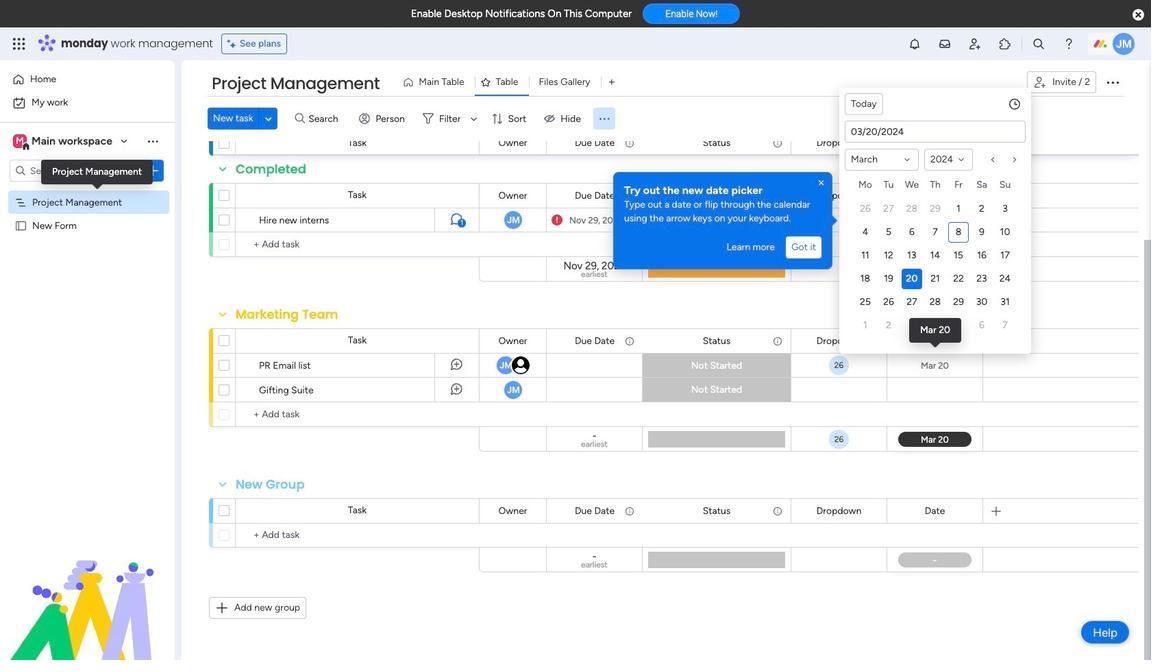 Task type: vqa. For each thing, say whether or not it's contained in the screenshot.
See plans 'button'
no



Task type: describe. For each thing, give the bounding box(es) containing it.
select product image
[[12, 37, 26, 51]]

see plans image
[[227, 36, 240, 51]]

search everything image
[[1032, 37, 1046, 51]]

2 vertical spatial option
[[0, 190, 175, 192]]

thursday element
[[924, 177, 947, 197]]

v2 overdue deadline image
[[552, 214, 563, 227]]

angle down image
[[265, 113, 272, 124]]

close image
[[816, 178, 827, 189]]

add view image
[[609, 77, 615, 87]]

help image
[[1063, 37, 1076, 51]]

Search in workspace field
[[29, 163, 114, 179]]

add time image
[[1008, 97, 1022, 111]]

sunday element
[[994, 177, 1017, 197]]

workspace image
[[13, 134, 27, 149]]

update feed image
[[939, 37, 952, 51]]

saturday element
[[971, 177, 994, 197]]

friday element
[[947, 177, 971, 197]]

march image
[[902, 154, 913, 165]]

workspace options image
[[146, 134, 160, 148]]

0 vertical spatial option
[[8, 69, 167, 90]]

lottie animation element
[[0, 522, 175, 660]]

Search field
[[305, 109, 346, 128]]

monday element
[[854, 177, 878, 197]]

next image
[[1010, 154, 1021, 165]]

previous image
[[988, 154, 999, 165]]

wednesday element
[[901, 177, 924, 197]]



Task type: locate. For each thing, give the bounding box(es) containing it.
1 vertical spatial column information image
[[625, 190, 636, 201]]

monday marketplace image
[[999, 37, 1013, 51]]

lottie animation image
[[0, 522, 175, 660]]

list box
[[0, 187, 175, 422]]

option
[[8, 69, 167, 90], [8, 92, 167, 114], [0, 190, 175, 192]]

public board image
[[14, 219, 27, 232]]

invite members image
[[969, 37, 982, 51]]

2 vertical spatial column information image
[[773, 336, 784, 347]]

notifications image
[[908, 37, 922, 51]]

v2 search image
[[295, 111, 305, 126]]

arrow down image
[[466, 110, 482, 127]]

column information image
[[773, 137, 784, 148], [625, 190, 636, 201], [773, 336, 784, 347]]

jeremy miller image
[[1113, 33, 1135, 55]]

dapulse close image
[[1133, 8, 1145, 22]]

grid
[[854, 177, 1017, 337]]

menu image
[[598, 112, 611, 125]]

heading
[[625, 183, 822, 198]]

options image
[[146, 164, 160, 178], [191, 348, 202, 382], [191, 373, 202, 407]]

Date field
[[846, 121, 1026, 142]]

+ Add task text field
[[243, 237, 473, 253]]

0 vertical spatial column information image
[[773, 137, 784, 148]]

row group
[[854, 197, 1017, 337]]

tuesday element
[[878, 177, 901, 197]]

column information image
[[625, 137, 636, 148], [773, 190, 784, 201], [625, 336, 636, 347], [625, 506, 636, 517], [773, 506, 784, 517]]

2024 image
[[956, 154, 967, 165]]

workspace selection element
[[13, 133, 114, 151]]

options image
[[1105, 74, 1122, 90]]

1 vertical spatial option
[[8, 92, 167, 114]]

None field
[[208, 72, 383, 95], [232, 108, 274, 126], [495, 135, 531, 150], [572, 135, 618, 150], [700, 135, 734, 150], [814, 135, 865, 150], [922, 135, 949, 150], [232, 160, 310, 178], [495, 188, 531, 203], [572, 188, 618, 203], [700, 188, 734, 203], [814, 188, 865, 203], [922, 188, 949, 203], [232, 306, 342, 324], [495, 334, 531, 349], [572, 334, 618, 349], [700, 334, 734, 349], [814, 334, 865, 349], [922, 334, 949, 349], [232, 476, 308, 494], [495, 504, 531, 519], [572, 504, 618, 519], [700, 504, 734, 519], [814, 504, 865, 519], [922, 504, 949, 519], [208, 72, 383, 95], [232, 108, 274, 126], [495, 135, 531, 150], [572, 135, 618, 150], [700, 135, 734, 150], [814, 135, 865, 150], [922, 135, 949, 150], [232, 160, 310, 178], [495, 188, 531, 203], [572, 188, 618, 203], [700, 188, 734, 203], [814, 188, 865, 203], [922, 188, 949, 203], [232, 306, 342, 324], [495, 334, 531, 349], [572, 334, 618, 349], [700, 334, 734, 349], [814, 334, 865, 349], [922, 334, 949, 349], [232, 476, 308, 494], [495, 504, 531, 519], [572, 504, 618, 519], [700, 504, 734, 519], [814, 504, 865, 519], [922, 504, 949, 519]]



